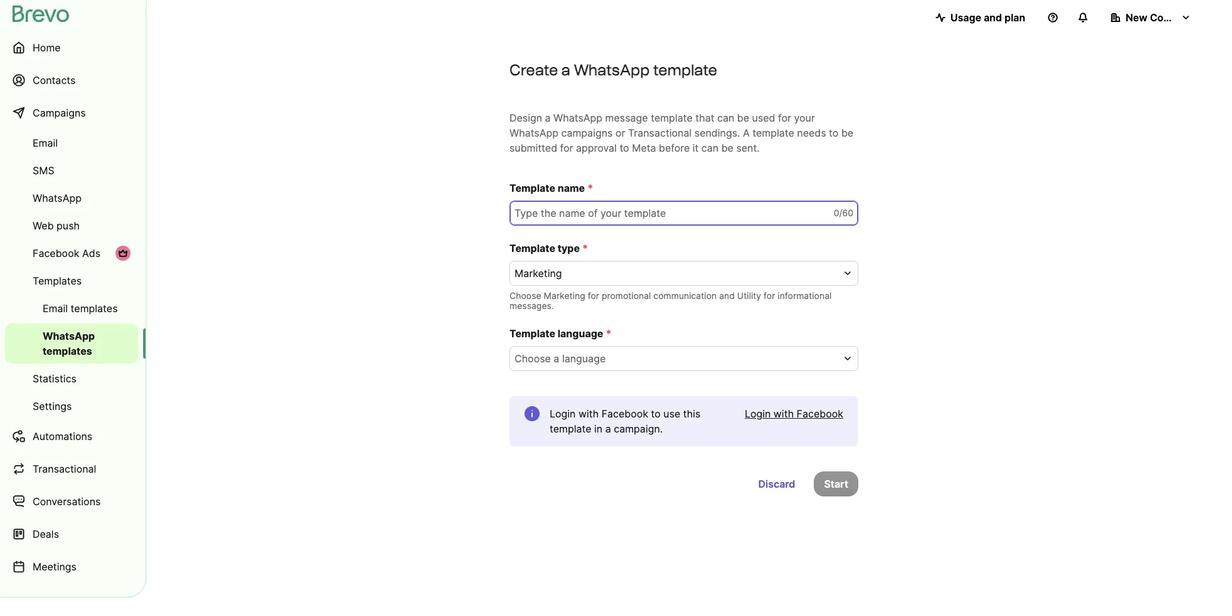 Task type: locate. For each thing, give the bounding box(es) containing it.
choose down 'template language *'
[[515, 353, 551, 365]]

be up a
[[737, 112, 750, 124]]

marketing up 'template language *'
[[544, 291, 585, 301]]

facebook for login with facebook
[[797, 408, 844, 421]]

alert containing login with facebook to use this template in a campaign.
[[510, 397, 859, 447]]

marketing down template type *
[[515, 267, 562, 280]]

1 horizontal spatial transactional
[[628, 127, 692, 139]]

message
[[605, 112, 648, 124]]

email up sms
[[33, 137, 58, 149]]

choose for choose marketing for promotional communication and utility for informational messages.
[[510, 291, 541, 301]]

approval
[[576, 142, 617, 154]]

meetings link
[[5, 552, 138, 583]]

login for login with facebook to use this template in a campaign.
[[550, 408, 576, 421]]

language
[[558, 328, 603, 340], [562, 353, 606, 365]]

email down templates
[[43, 303, 68, 315]]

to left the use
[[651, 408, 661, 421]]

transactional up before
[[628, 127, 692, 139]]

0 vertical spatial email
[[33, 137, 58, 149]]

language down 'template language *'
[[562, 353, 606, 365]]

can right it
[[702, 142, 719, 154]]

a down 'template language *'
[[554, 353, 560, 365]]

1 vertical spatial can
[[702, 142, 719, 154]]

home
[[33, 41, 61, 54]]

2 vertical spatial template
[[510, 328, 556, 340]]

0 horizontal spatial transactional
[[33, 463, 96, 476]]

1 vertical spatial choose
[[515, 353, 551, 365]]

0 vertical spatial templates
[[71, 303, 118, 315]]

0 vertical spatial to
[[829, 127, 839, 139]]

0 horizontal spatial facebook
[[33, 247, 79, 260]]

2 with from the left
[[774, 408, 794, 421]]

template left name
[[510, 182, 556, 195]]

choose for choose a language
[[515, 353, 551, 365]]

design
[[510, 112, 542, 124]]

0 / 60
[[834, 208, 854, 218]]

new
[[1126, 11, 1148, 24]]

transactional down the "automations"
[[33, 463, 96, 476]]

whatsapp
[[574, 61, 650, 79], [554, 112, 603, 124], [510, 127, 559, 139], [33, 192, 82, 205], [43, 330, 95, 343]]

1 horizontal spatial be
[[737, 112, 750, 124]]

1 vertical spatial marketing
[[544, 291, 585, 301]]

template down the messages.
[[510, 328, 556, 340]]

whatsapp up submitted at top
[[510, 127, 559, 139]]

1 vertical spatial and
[[719, 291, 735, 301]]

2 horizontal spatial be
[[842, 127, 854, 139]]

0 vertical spatial marketing
[[515, 267, 562, 280]]

meetings
[[33, 561, 77, 574]]

1 horizontal spatial with
[[774, 408, 794, 421]]

it
[[693, 142, 699, 154]]

1 login from the left
[[550, 408, 576, 421]]

a right in
[[606, 423, 611, 436]]

can up sendings. at the top right of page
[[717, 112, 735, 124]]

utility
[[737, 291, 762, 301]]

choose a language button
[[510, 346, 859, 372]]

new company
[[1126, 11, 1197, 24]]

with inside login with facebook to use this template in a campaign.
[[579, 408, 599, 421]]

none field inside choose a language popup button
[[515, 352, 839, 367]]

1 vertical spatial to
[[620, 142, 629, 154]]

templates down the templates link
[[71, 303, 118, 315]]

discard
[[759, 478, 796, 491]]

1 horizontal spatial and
[[984, 11, 1002, 24]]

usage and plan
[[951, 11, 1026, 24]]

a for design
[[545, 112, 551, 124]]

2 login from the left
[[745, 408, 771, 421]]

transactional
[[628, 127, 692, 139], [33, 463, 96, 476]]

alert
[[510, 397, 859, 447]]

for
[[778, 112, 791, 124], [560, 142, 573, 154], [588, 291, 599, 301], [764, 291, 775, 301]]

1 vertical spatial email
[[43, 303, 68, 315]]

automations
[[33, 431, 92, 443]]

sms
[[33, 164, 54, 177]]

statistics
[[33, 373, 77, 385]]

conversations link
[[5, 487, 138, 517]]

templates for email templates
[[71, 303, 118, 315]]

to inside login with facebook to use this template in a campaign.
[[651, 408, 661, 421]]

sendings.
[[695, 127, 740, 139]]

1 vertical spatial templates
[[43, 345, 92, 358]]

to right needs
[[829, 127, 839, 139]]

name
[[558, 182, 585, 195]]

whatsapp up message
[[574, 61, 650, 79]]

template left type
[[510, 242, 556, 255]]

be right needs
[[842, 127, 854, 139]]

to
[[829, 127, 839, 139], [620, 142, 629, 154], [651, 408, 661, 421]]

1 horizontal spatial to
[[651, 408, 661, 421]]

email inside 'link'
[[43, 303, 68, 315]]

1 vertical spatial be
[[842, 127, 854, 139]]

use
[[664, 408, 681, 421]]

choose inside choose marketing for promotional communication and utility for informational messages.
[[510, 291, 541, 301]]

facebook for login with facebook to use this template in a campaign.
[[602, 408, 648, 421]]

/
[[840, 208, 843, 218]]

1 horizontal spatial login
[[745, 408, 771, 421]]

a inside the design a whatsapp message template that can be used for your whatsapp campaigns or transactional sendings. a template needs to be submitted for approval to meta before it can be sent.
[[545, 112, 551, 124]]

0 vertical spatial *
[[588, 182, 593, 195]]

template left in
[[550, 423, 592, 436]]

login inside login with facebook to use this template in a campaign.
[[550, 408, 576, 421]]

and left plan
[[984, 11, 1002, 24]]

be down sendings. at the top right of page
[[722, 142, 734, 154]]

for down campaigns on the top
[[560, 142, 573, 154]]

0 horizontal spatial with
[[579, 408, 599, 421]]

that
[[696, 112, 715, 124]]

choose a language
[[515, 353, 606, 365]]

1 horizontal spatial facebook
[[602, 408, 648, 421]]

templates link
[[5, 269, 138, 294]]

1 vertical spatial *
[[583, 242, 588, 255]]

web push link
[[5, 213, 138, 239]]

template inside login with facebook to use this template in a campaign.
[[550, 423, 592, 436]]

email for email
[[33, 137, 58, 149]]

login inside login with facebook link
[[745, 408, 771, 421]]

a right design
[[545, 112, 551, 124]]

can
[[717, 112, 735, 124], [702, 142, 719, 154]]

0 vertical spatial and
[[984, 11, 1002, 24]]

1 vertical spatial template
[[510, 242, 556, 255]]

0 vertical spatial language
[[558, 328, 603, 340]]

and
[[984, 11, 1002, 24], [719, 291, 735, 301]]

2 template from the top
[[510, 242, 556, 255]]

campaigns
[[561, 127, 613, 139]]

marketing inside choose marketing for promotional communication and utility for informational messages.
[[544, 291, 585, 301]]

templates
[[71, 303, 118, 315], [43, 345, 92, 358]]

marketing
[[515, 267, 562, 280], [544, 291, 585, 301]]

1 vertical spatial transactional
[[33, 463, 96, 476]]

before
[[659, 142, 690, 154]]

campaign.
[[614, 423, 663, 436]]

templates inside whatsapp templates
[[43, 345, 92, 358]]

2 horizontal spatial facebook
[[797, 408, 844, 421]]

template
[[510, 182, 556, 195], [510, 242, 556, 255], [510, 328, 556, 340]]

2 horizontal spatial to
[[829, 127, 839, 139]]

a right create
[[562, 61, 571, 79]]

choose up 'template language *'
[[510, 291, 541, 301]]

* right name
[[588, 182, 593, 195]]

web
[[33, 220, 54, 232]]

for left your
[[778, 112, 791, 124]]

1 with from the left
[[579, 408, 599, 421]]

templates up statistics link
[[43, 345, 92, 358]]

3 template from the top
[[510, 328, 556, 340]]

email
[[33, 137, 58, 149], [43, 303, 68, 315]]

0 horizontal spatial login
[[550, 408, 576, 421]]

with inside login with facebook link
[[774, 408, 794, 421]]

a
[[562, 61, 571, 79], [545, 112, 551, 124], [554, 353, 560, 365], [606, 423, 611, 436]]

left___rvooi image
[[118, 249, 128, 259]]

1 vertical spatial language
[[562, 353, 606, 365]]

1 template from the top
[[510, 182, 556, 195]]

with
[[579, 408, 599, 421], [774, 408, 794, 421]]

choose inside popup button
[[515, 353, 551, 365]]

0 vertical spatial can
[[717, 112, 735, 124]]

design a whatsapp message template that can be used for your whatsapp campaigns or transactional sendings. a template needs to be submitted for approval to meta before it can be sent.
[[510, 112, 854, 154]]

template for template language
[[510, 328, 556, 340]]

a inside popup button
[[554, 353, 560, 365]]

login with facebook link
[[745, 407, 844, 422]]

login
[[550, 408, 576, 421], [745, 408, 771, 421]]

facebook inside login with facebook to use this template in a campaign.
[[602, 408, 648, 421]]

whatsapp templates link
[[5, 324, 138, 364]]

email link
[[5, 131, 138, 156]]

to down or on the top
[[620, 142, 629, 154]]

0 vertical spatial transactional
[[628, 127, 692, 139]]

language up choose a language
[[558, 328, 603, 340]]

communication
[[654, 291, 717, 301]]

* right type
[[583, 242, 588, 255]]

choose
[[510, 291, 541, 301], [515, 353, 551, 365]]

template type *
[[510, 242, 588, 255]]

template name *
[[510, 182, 593, 195]]

* down promotional
[[606, 328, 612, 340]]

login with facebook
[[745, 408, 844, 421]]

0 horizontal spatial be
[[722, 142, 734, 154]]

facebook
[[33, 247, 79, 260], [602, 408, 648, 421], [797, 408, 844, 421]]

template
[[653, 61, 717, 79], [651, 112, 693, 124], [753, 127, 795, 139], [550, 423, 592, 436]]

2 vertical spatial *
[[606, 328, 612, 340]]

in
[[594, 423, 603, 436]]

templates inside 'link'
[[71, 303, 118, 315]]

None field
[[515, 352, 839, 367]]

0 vertical spatial choose
[[510, 291, 541, 301]]

be
[[737, 112, 750, 124], [842, 127, 854, 139], [722, 142, 734, 154]]

template language *
[[510, 328, 612, 340]]

and left utility in the right of the page
[[719, 291, 735, 301]]

create
[[510, 61, 558, 79]]

0 vertical spatial template
[[510, 182, 556, 195]]

with for login with facebook to use this template in a campaign.
[[579, 408, 599, 421]]

0 vertical spatial be
[[737, 112, 750, 124]]

0 horizontal spatial and
[[719, 291, 735, 301]]

*
[[588, 182, 593, 195], [583, 242, 588, 255], [606, 328, 612, 340]]

2 vertical spatial to
[[651, 408, 661, 421]]

this
[[683, 408, 701, 421]]



Task type: vqa. For each thing, say whether or not it's contained in the screenshot.
topmost Marketing
yes



Task type: describe. For each thing, give the bounding box(es) containing it.
0 horizontal spatial to
[[620, 142, 629, 154]]

* for template language *
[[606, 328, 612, 340]]

informational
[[778, 291, 832, 301]]

template for template name
[[510, 182, 556, 195]]

language inside popup button
[[562, 353, 606, 365]]

transactional inside the design a whatsapp message template that can be used for your whatsapp campaigns or transactional sendings. a template needs to be submitted for approval to meta before it can be sent.
[[628, 127, 692, 139]]

sms link
[[5, 158, 138, 183]]

a inside login with facebook to use this template in a campaign.
[[606, 423, 611, 436]]

conversations
[[33, 496, 101, 508]]

whatsapp link
[[5, 186, 138, 211]]

whatsapp down email templates 'link'
[[43, 330, 95, 343]]

transactional inside transactional link
[[33, 463, 96, 476]]

whatsapp templates
[[43, 330, 95, 358]]

whatsapp up campaigns on the top
[[554, 112, 603, 124]]

your
[[794, 112, 815, 124]]

and inside choose marketing for promotional communication and utility for informational messages.
[[719, 291, 735, 301]]

login with facebook to use this template in a campaign.
[[550, 408, 701, 436]]

campaigns link
[[5, 98, 138, 128]]

* for template name *
[[588, 182, 593, 195]]

new company button
[[1101, 5, 1201, 30]]

start
[[824, 478, 849, 491]]

a
[[743, 127, 750, 139]]

or
[[616, 127, 625, 139]]

choose marketing for promotional communication and utility for informational messages.
[[510, 291, 832, 311]]

home link
[[5, 33, 138, 63]]

web push
[[33, 220, 80, 232]]

meta
[[632, 142, 656, 154]]

template up before
[[651, 112, 693, 124]]

usage and plan button
[[926, 5, 1036, 30]]

used
[[752, 112, 776, 124]]

settings link
[[5, 394, 138, 419]]

templates for whatsapp templates
[[43, 345, 92, 358]]

messages.
[[510, 301, 554, 311]]

email templates link
[[5, 296, 138, 321]]

2 vertical spatial be
[[722, 142, 734, 154]]

submitted
[[510, 142, 557, 154]]

email templates
[[43, 303, 118, 315]]

campaigns
[[33, 107, 86, 119]]

facebook ads link
[[5, 241, 138, 266]]

for left promotional
[[588, 291, 599, 301]]

transactional link
[[5, 454, 138, 485]]

company
[[1150, 11, 1197, 24]]

create a whatsapp template
[[510, 61, 717, 79]]

marketing inside popup button
[[515, 267, 562, 280]]

for right utility in the right of the page
[[764, 291, 775, 301]]

start button
[[814, 472, 859, 497]]

facebook ads
[[33, 247, 100, 260]]

* for template type *
[[583, 242, 588, 255]]

deals
[[33, 529, 59, 541]]

ads
[[82, 247, 100, 260]]

needs
[[797, 127, 826, 139]]

a for create
[[562, 61, 571, 79]]

login for login with facebook
[[745, 408, 771, 421]]

settings
[[33, 400, 72, 413]]

deals link
[[5, 520, 138, 550]]

0
[[834, 208, 840, 218]]

templates
[[33, 275, 82, 287]]

and inside button
[[984, 11, 1002, 24]]

email for email templates
[[43, 303, 68, 315]]

a for choose
[[554, 353, 560, 365]]

Type the name of your template text field
[[510, 201, 859, 226]]

statistics link
[[5, 367, 138, 392]]

sent.
[[737, 142, 760, 154]]

template down used
[[753, 127, 795, 139]]

whatsapp up web push
[[33, 192, 82, 205]]

contacts
[[33, 74, 76, 87]]

plan
[[1005, 11, 1026, 24]]

contacts link
[[5, 65, 138, 95]]

push
[[57, 220, 80, 232]]

template for template type
[[510, 242, 556, 255]]

discard button
[[748, 472, 806, 497]]

type
[[558, 242, 580, 255]]

promotional
[[602, 291, 651, 301]]

automations link
[[5, 422, 138, 452]]

usage
[[951, 11, 982, 24]]

with for login with facebook
[[774, 408, 794, 421]]

marketing button
[[510, 261, 859, 286]]

template up the "that"
[[653, 61, 717, 79]]

60
[[843, 208, 854, 218]]



